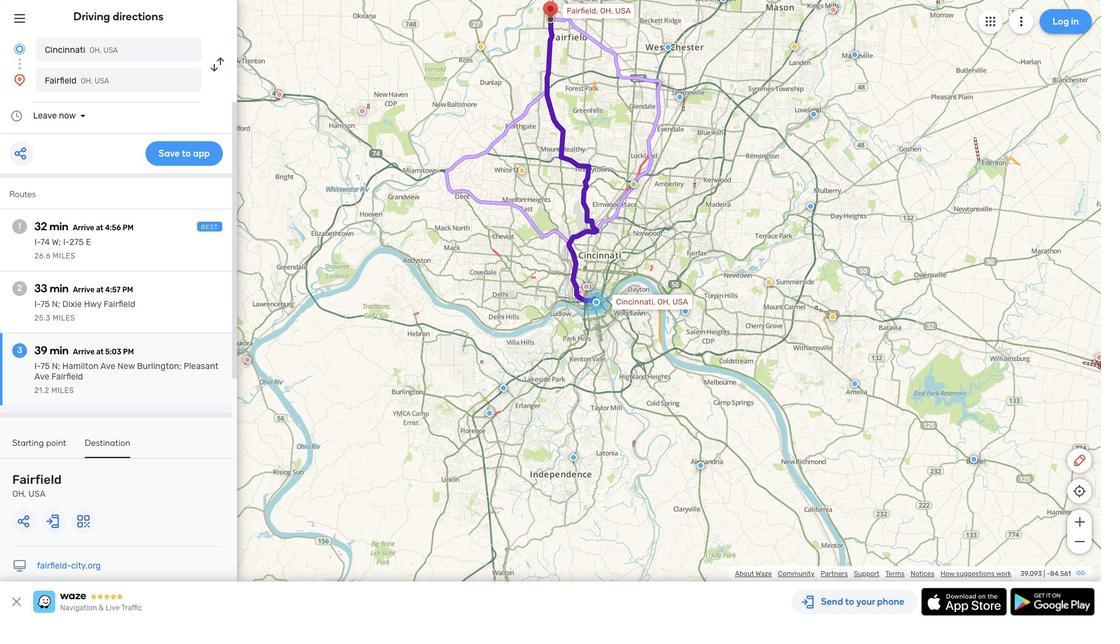 Task type: vqa. For each thing, say whether or not it's contained in the screenshot.
Portland, OR, USA
no



Task type: describe. For each thing, give the bounding box(es) containing it.
n; for 39
[[52, 361, 60, 372]]

275
[[69, 237, 84, 248]]

chit chat image
[[630, 181, 638, 188]]

39.093
[[1021, 570, 1042, 578]]

partners link
[[821, 570, 848, 578]]

computer image
[[12, 559, 27, 574]]

min for 32 min
[[50, 220, 68, 233]]

32 min arrive at 4:56 pm
[[34, 220, 134, 233]]

point
[[46, 438, 66, 448]]

0 vertical spatial fairfield oh, usa
[[45, 76, 109, 86]]

miles inside i-75 n; hamilton ave new burlington; pleasant ave fairfield 21.2 miles
[[51, 386, 74, 395]]

usa right fairfield,
[[615, 6, 631, 15]]

25.3
[[34, 314, 51, 322]]

pm for 33 min
[[122, 286, 133, 294]]

miles for 33 min
[[53, 314, 75, 322]]

fairfield-
[[37, 561, 71, 571]]

fairfield down starting point button
[[12, 472, 62, 487]]

fairfield, oh, usa
[[567, 6, 631, 15]]

best
[[201, 224, 219, 231]]

arrive for 33 min
[[73, 286, 95, 294]]

|
[[1044, 570, 1045, 578]]

4:57
[[105, 286, 121, 294]]

1 vertical spatial fairfield oh, usa
[[12, 472, 62, 499]]

x image
[[9, 595, 24, 609]]

oh, right fairfield,
[[600, 6, 613, 15]]

i-75 n; hamilton ave new burlington; pleasant ave fairfield 21.2 miles
[[34, 361, 218, 395]]

fairfield inside i-75 n; hamilton ave new burlington; pleasant ave fairfield 21.2 miles
[[51, 372, 83, 382]]

1 horizontal spatial road closed image
[[276, 91, 283, 98]]

starting point button
[[12, 438, 66, 457]]

i-75 n; dixie hwy fairfield 25.3 miles
[[34, 299, 135, 322]]

n; for 33
[[52, 299, 60, 310]]

pencil image
[[1072, 453, 1087, 468]]

5:03
[[105, 348, 121, 356]]

usa down cincinnati oh, usa
[[95, 77, 109, 85]]

link image
[[1076, 568, 1086, 578]]

i- for 39 min
[[34, 361, 40, 372]]

terms link
[[886, 570, 905, 578]]

fairfield-city.org
[[37, 561, 101, 571]]

about waze community partners support terms notices how suggestions work
[[735, 570, 1012, 578]]

1 vertical spatial road closed image
[[584, 277, 592, 284]]

oh, right cincinnati,
[[658, 297, 671, 307]]

leave
[[33, 111, 57, 121]]

starting
[[12, 438, 44, 448]]

usa right cincinnati,
[[673, 297, 688, 307]]

burlington;
[[137, 361, 182, 372]]

navigation
[[60, 604, 97, 612]]

fairfield down cincinnati
[[45, 76, 76, 86]]

26.6
[[34, 252, 51, 260]]

fairfield inside i-75 n; dixie hwy fairfield 25.3 miles
[[104, 299, 135, 310]]

city.org
[[71, 561, 101, 571]]

community
[[778, 570, 815, 578]]

starting point
[[12, 438, 66, 448]]

directions
[[113, 10, 164, 23]]

74
[[40, 237, 50, 248]]

cincinnati,
[[616, 297, 656, 307]]

39
[[34, 344, 47, 357]]

miles for 32 min
[[53, 252, 75, 260]]

i-74 w; i-275 e 26.6 miles
[[34, 237, 91, 260]]

&
[[99, 604, 104, 612]]



Task type: locate. For each thing, give the bounding box(es) containing it.
33 min arrive at 4:57 pm
[[34, 282, 133, 295]]

fairfield down 4:57
[[104, 299, 135, 310]]

hazard image
[[477, 43, 485, 50], [518, 167, 526, 174]]

ave up 21.2
[[34, 372, 49, 382]]

usa
[[615, 6, 631, 15], [103, 46, 118, 55], [95, 77, 109, 85], [673, 297, 688, 307], [28, 489, 45, 499]]

zoom in image
[[1072, 515, 1088, 529]]

arrive inside '32 min arrive at 4:56 pm'
[[73, 224, 94, 232]]

ave down 5:03
[[100, 361, 115, 372]]

oh, down cincinnati oh, usa
[[81, 77, 93, 85]]

n; inside i-75 n; hamilton ave new burlington; pleasant ave fairfield 21.2 miles
[[52, 361, 60, 372]]

arrive
[[73, 224, 94, 232], [73, 286, 95, 294], [73, 348, 95, 356]]

pm inside 33 min arrive at 4:57 pm
[[122, 286, 133, 294]]

waze
[[756, 570, 772, 578]]

3 arrive from the top
[[73, 348, 95, 356]]

fairfield
[[45, 76, 76, 86], [104, 299, 135, 310], [51, 372, 83, 382], [12, 472, 62, 487]]

2
[[17, 283, 22, 294]]

75 for 39
[[40, 361, 50, 372]]

75 inside i-75 n; dixie hwy fairfield 25.3 miles
[[40, 299, 50, 310]]

police image
[[665, 44, 672, 51], [807, 203, 814, 210], [682, 308, 689, 315], [436, 328, 443, 335], [851, 380, 859, 388], [687, 429, 694, 437], [697, 462, 705, 469]]

1 vertical spatial hazard image
[[518, 167, 526, 174]]

2 vertical spatial road closed image
[[244, 356, 251, 364]]

0 vertical spatial at
[[96, 224, 103, 232]]

pleasant
[[184, 361, 218, 372]]

arrive for 32 min
[[73, 224, 94, 232]]

0 vertical spatial pm
[[123, 224, 134, 232]]

usa inside cincinnati oh, usa
[[103, 46, 118, 55]]

min up w;
[[50, 220, 68, 233]]

miles
[[53, 252, 75, 260], [53, 314, 75, 322], [51, 386, 74, 395]]

0 horizontal spatial hazard image
[[477, 43, 485, 50]]

how
[[941, 570, 955, 578]]

leave now
[[33, 111, 76, 121]]

hwy
[[84, 299, 102, 310]]

75 up 25.3
[[40, 299, 50, 310]]

miles inside the "i-74 w; i-275 e 26.6 miles"
[[53, 252, 75, 260]]

fairfield-city.org link
[[37, 561, 101, 571]]

fairfield down 39 min arrive at 5:03 pm
[[51, 372, 83, 382]]

i- inside i-75 n; dixie hwy fairfield 25.3 miles
[[34, 299, 40, 310]]

min right 33
[[50, 282, 69, 295]]

destination
[[85, 438, 130, 448]]

1
[[18, 221, 21, 232]]

2 vertical spatial miles
[[51, 386, 74, 395]]

cincinnati, oh, usa
[[616, 297, 688, 307]]

at
[[96, 224, 103, 232], [96, 286, 104, 294], [96, 348, 104, 356]]

at left 4:57
[[96, 286, 104, 294]]

suggestions
[[956, 570, 995, 578]]

arrive inside 33 min arrive at 4:57 pm
[[73, 286, 95, 294]]

1 n; from the top
[[52, 299, 60, 310]]

terms
[[886, 570, 905, 578]]

n; inside i-75 n; dixie hwy fairfield 25.3 miles
[[52, 299, 60, 310]]

road closed image
[[817, 1, 824, 8], [359, 107, 366, 115], [691, 181, 698, 189], [583, 283, 590, 291], [1096, 354, 1101, 361]]

support link
[[854, 570, 880, 578]]

fairfield oh, usa down starting point button
[[12, 472, 62, 499]]

1 vertical spatial miles
[[53, 314, 75, 322]]

at inside 33 min arrive at 4:57 pm
[[96, 286, 104, 294]]

at for 39 min
[[96, 348, 104, 356]]

1 horizontal spatial hazard image
[[518, 167, 526, 174]]

1 horizontal spatial ave
[[100, 361, 115, 372]]

at left the "4:56"
[[96, 224, 103, 232]]

new
[[117, 361, 135, 372]]

notices link
[[911, 570, 935, 578]]

0 vertical spatial miles
[[53, 252, 75, 260]]

road closed image
[[276, 91, 283, 98], [584, 277, 592, 284], [244, 356, 251, 364]]

driving
[[73, 10, 110, 23]]

support
[[854, 570, 880, 578]]

at for 33 min
[[96, 286, 104, 294]]

i-
[[34, 237, 40, 248], [63, 237, 69, 248], [34, 299, 40, 310], [34, 361, 40, 372]]

0 vertical spatial n;
[[52, 299, 60, 310]]

at inside '32 min arrive at 4:56 pm'
[[96, 224, 103, 232]]

pm
[[123, 224, 134, 232], [122, 286, 133, 294], [123, 348, 134, 356]]

notices
[[911, 570, 935, 578]]

39.093 | -84.561
[[1021, 570, 1071, 578]]

2 n; from the top
[[52, 361, 60, 372]]

0 vertical spatial 75
[[40, 299, 50, 310]]

location image
[[12, 72, 27, 87]]

pm inside 39 min arrive at 5:03 pm
[[123, 348, 134, 356]]

2 arrive from the top
[[73, 286, 95, 294]]

pm for 39 min
[[123, 348, 134, 356]]

1 at from the top
[[96, 224, 103, 232]]

live
[[106, 604, 120, 612]]

i- for 33 min
[[34, 299, 40, 310]]

2 75 from the top
[[40, 361, 50, 372]]

i- right w;
[[63, 237, 69, 248]]

partners
[[821, 570, 848, 578]]

at inside 39 min arrive at 5:03 pm
[[96, 348, 104, 356]]

1 vertical spatial arrive
[[73, 286, 95, 294]]

fairfield oh, usa down cincinnati oh, usa
[[45, 76, 109, 86]]

traffic
[[121, 604, 142, 612]]

1 75 from the top
[[40, 299, 50, 310]]

n; left hamilton
[[52, 361, 60, 372]]

75 inside i-75 n; hamilton ave new burlington; pleasant ave fairfield 21.2 miles
[[40, 361, 50, 372]]

n; left dixie
[[52, 299, 60, 310]]

0 horizontal spatial road closed image
[[244, 356, 251, 364]]

arrive up hamilton
[[73, 348, 95, 356]]

arrive up 'hwy'
[[73, 286, 95, 294]]

2 vertical spatial arrive
[[73, 348, 95, 356]]

work
[[996, 570, 1012, 578]]

arrive inside 39 min arrive at 5:03 pm
[[73, 348, 95, 356]]

driving directions
[[73, 10, 164, 23]]

i- inside i-75 n; hamilton ave new burlington; pleasant ave fairfield 21.2 miles
[[34, 361, 40, 372]]

i- for 32 min
[[34, 237, 40, 248]]

at for 32 min
[[96, 224, 103, 232]]

2 vertical spatial min
[[50, 344, 69, 357]]

min for 33 min
[[50, 282, 69, 295]]

ave
[[100, 361, 115, 372], [34, 372, 49, 382]]

75
[[40, 299, 50, 310], [40, 361, 50, 372]]

w;
[[52, 237, 61, 248]]

miles down w;
[[53, 252, 75, 260]]

oh, inside cincinnati oh, usa
[[90, 46, 102, 55]]

at left 5:03
[[96, 348, 104, 356]]

oh,
[[600, 6, 613, 15], [90, 46, 102, 55], [81, 77, 93, 85], [658, 297, 671, 307], [12, 489, 26, 499]]

miles down dixie
[[53, 314, 75, 322]]

about
[[735, 570, 754, 578]]

clock image
[[9, 109, 24, 123]]

cincinnati
[[45, 45, 85, 55]]

pm up new
[[123, 348, 134, 356]]

21.2
[[34, 386, 49, 395]]

miles inside i-75 n; dixie hwy fairfield 25.3 miles
[[53, 314, 75, 322]]

i- up 25.3
[[34, 299, 40, 310]]

fairfield,
[[567, 6, 598, 15]]

navigation & live traffic
[[60, 604, 142, 612]]

arrive up e
[[73, 224, 94, 232]]

min right 39
[[50, 344, 69, 357]]

1 vertical spatial pm
[[122, 286, 133, 294]]

fairfield oh, usa
[[45, 76, 109, 86], [12, 472, 62, 499]]

pm right the "4:56"
[[123, 224, 134, 232]]

2 vertical spatial at
[[96, 348, 104, 356]]

4:56
[[105, 224, 121, 232]]

arrive for 39 min
[[73, 348, 95, 356]]

1 vertical spatial 75
[[40, 361, 50, 372]]

police image
[[718, 0, 725, 6], [851, 51, 859, 58], [676, 93, 684, 101], [810, 111, 818, 118], [500, 385, 507, 392], [484, 407, 491, 414], [570, 454, 577, 461], [971, 456, 978, 463]]

routes
[[9, 189, 36, 200]]

oh, down starting point button
[[12, 489, 26, 499]]

1 arrive from the top
[[73, 224, 94, 232]]

2 horizontal spatial road closed image
[[584, 277, 592, 284]]

i- down 39
[[34, 361, 40, 372]]

0 horizontal spatial ave
[[34, 372, 49, 382]]

current location image
[[12, 42, 27, 57]]

community link
[[778, 570, 815, 578]]

hazard image
[[936, 0, 943, 3], [791, 43, 799, 50], [754, 275, 762, 283], [826, 314, 833, 321]]

2 at from the top
[[96, 286, 104, 294]]

pm right 4:57
[[122, 286, 133, 294]]

dixie
[[62, 299, 82, 310]]

0 vertical spatial min
[[50, 220, 68, 233]]

1 vertical spatial n;
[[52, 361, 60, 372]]

e
[[86, 237, 91, 248]]

0 vertical spatial hazard image
[[477, 43, 485, 50]]

cincinnati oh, usa
[[45, 45, 118, 55]]

1 vertical spatial at
[[96, 286, 104, 294]]

miles right 21.2
[[51, 386, 74, 395]]

2 vertical spatial pm
[[123, 348, 134, 356]]

how suggestions work link
[[941, 570, 1012, 578]]

-
[[1047, 570, 1050, 578]]

3
[[17, 345, 22, 356]]

about waze link
[[735, 570, 772, 578]]

usa down starting point button
[[28, 489, 45, 499]]

usa down driving directions in the top of the page
[[103, 46, 118, 55]]

pm for 32 min
[[123, 224, 134, 232]]

39 min arrive at 5:03 pm
[[34, 344, 134, 357]]

pm inside '32 min arrive at 4:56 pm'
[[123, 224, 134, 232]]

0 vertical spatial arrive
[[73, 224, 94, 232]]

zoom out image
[[1072, 534, 1088, 549]]

3 at from the top
[[96, 348, 104, 356]]

oh, right cincinnati
[[90, 46, 102, 55]]

n;
[[52, 299, 60, 310], [52, 361, 60, 372]]

now
[[59, 111, 76, 121]]

75 down 39
[[40, 361, 50, 372]]

min
[[50, 220, 68, 233], [50, 282, 69, 295], [50, 344, 69, 357]]

33
[[34, 282, 47, 295]]

1 vertical spatial min
[[50, 282, 69, 295]]

hamilton
[[62, 361, 99, 372]]

min for 39 min
[[50, 344, 69, 357]]

75 for 33
[[40, 299, 50, 310]]

i- up 26.6
[[34, 237, 40, 248]]

0 vertical spatial road closed image
[[276, 91, 283, 98]]

84.561
[[1050, 570, 1071, 578]]

destination button
[[85, 438, 130, 458]]

32
[[34, 220, 47, 233]]



